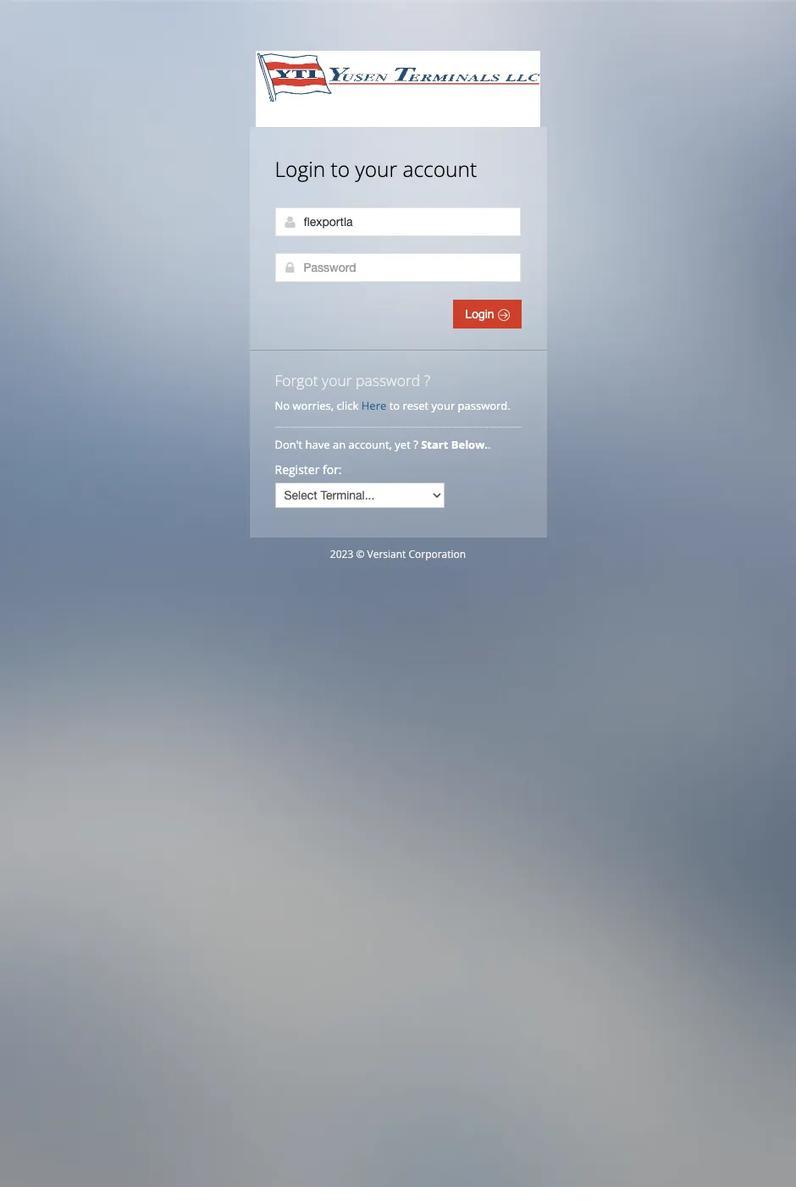 Task type: locate. For each thing, give the bounding box(es) containing it.
your
[[355, 155, 397, 183], [322, 370, 352, 390], [432, 398, 455, 413]]

login for login
[[465, 307, 498, 321]]

forgot
[[275, 370, 318, 390]]

.
[[488, 437, 491, 452]]

to
[[331, 155, 350, 183], [389, 398, 400, 413]]

register for:
[[275, 462, 342, 478]]

1 vertical spatial login
[[465, 307, 498, 321]]

1 vertical spatial ?
[[413, 437, 418, 452]]

your right reset in the top of the page
[[432, 398, 455, 413]]

to up username text box
[[331, 155, 350, 183]]

an
[[333, 437, 346, 452]]

0 vertical spatial to
[[331, 155, 350, 183]]

1 horizontal spatial login
[[465, 307, 498, 321]]

2 horizontal spatial your
[[432, 398, 455, 413]]

? right yet
[[413, 437, 418, 452]]

versiant
[[367, 547, 406, 561]]

2 vertical spatial your
[[432, 398, 455, 413]]

0 vertical spatial your
[[355, 155, 397, 183]]

worries,
[[293, 398, 334, 413]]

here
[[361, 398, 386, 413]]

yet
[[395, 437, 411, 452]]

0 horizontal spatial your
[[322, 370, 352, 390]]

?
[[424, 370, 430, 390], [413, 437, 418, 452]]

1 vertical spatial your
[[322, 370, 352, 390]]

2023
[[330, 547, 353, 561]]

login
[[275, 155, 325, 183], [465, 307, 498, 321]]

? inside forgot your password ? no worries, click here to reset your password.
[[424, 370, 430, 390]]

start
[[421, 437, 448, 452]]

1 horizontal spatial to
[[389, 398, 400, 413]]

? up reset in the top of the page
[[424, 370, 430, 390]]

0 horizontal spatial login
[[275, 155, 325, 183]]

your up click
[[322, 370, 352, 390]]

your up username text box
[[355, 155, 397, 183]]

to right here link
[[389, 398, 400, 413]]

click
[[337, 398, 359, 413]]

0 horizontal spatial ?
[[413, 437, 418, 452]]

password
[[356, 370, 420, 390]]

0 horizontal spatial to
[[331, 155, 350, 183]]

login inside button
[[465, 307, 498, 321]]

0 vertical spatial ?
[[424, 370, 430, 390]]

here link
[[361, 398, 386, 413]]

account,
[[349, 437, 392, 452]]

1 horizontal spatial ?
[[424, 370, 430, 390]]

for:
[[323, 462, 342, 478]]

login button
[[453, 300, 521, 329]]

1 horizontal spatial your
[[355, 155, 397, 183]]

user image
[[283, 215, 297, 229]]

0 vertical spatial login
[[275, 155, 325, 183]]

to inside forgot your password ? no worries, click here to reset your password.
[[389, 398, 400, 413]]

1 vertical spatial to
[[389, 398, 400, 413]]



Task type: describe. For each thing, give the bounding box(es) containing it.
lock image
[[283, 261, 297, 274]]

swapright image
[[498, 309, 509, 321]]

login to your account
[[275, 155, 477, 183]]

no
[[275, 398, 290, 413]]

©
[[356, 547, 364, 561]]

account
[[403, 155, 477, 183]]

2023 © versiant corporation
[[330, 547, 466, 561]]

don't
[[275, 437, 303, 452]]

below.
[[451, 437, 488, 452]]

password.
[[458, 398, 510, 413]]

register
[[275, 462, 320, 478]]

don't have an account, yet ? start below. .
[[275, 437, 494, 452]]

Username text field
[[275, 207, 520, 236]]

forgot your password ? no worries, click here to reset your password.
[[275, 370, 510, 413]]

reset
[[403, 398, 429, 413]]

Password password field
[[275, 253, 520, 282]]

corporation
[[409, 547, 466, 561]]

have
[[305, 437, 330, 452]]

login for login to your account
[[275, 155, 325, 183]]



Task type: vqa. For each thing, say whether or not it's contained in the screenshot.
Login in the button
yes



